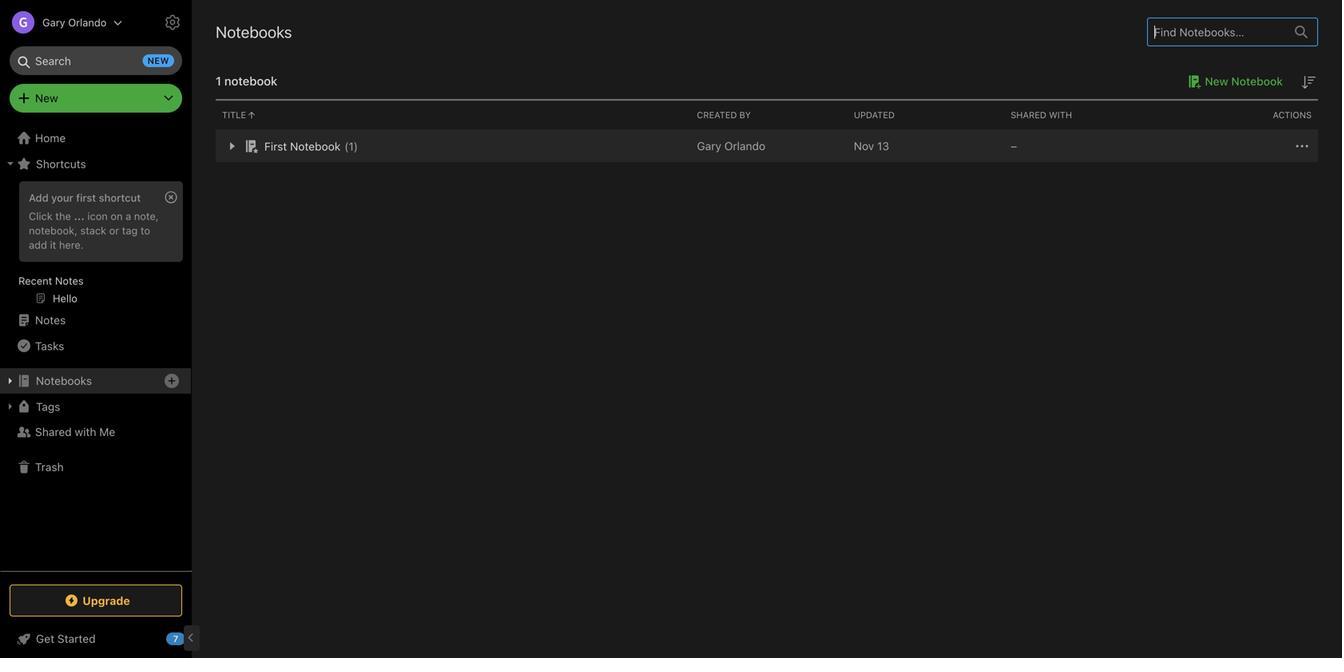 Task type: describe. For each thing, give the bounding box(es) containing it.
icon on a note, notebook, stack or tag to add it here.
[[29, 210, 159, 251]]

actions
[[1274, 110, 1313, 120]]

nov
[[854, 139, 875, 153]]

0 vertical spatial notes
[[55, 275, 84, 287]]

1 inside first notebook row
[[349, 140, 354, 153]]

13
[[878, 139, 890, 153]]

7
[[173, 634, 178, 645]]

new search field
[[21, 46, 174, 75]]

created
[[697, 110, 737, 120]]

or
[[109, 225, 119, 237]]

notebook
[[224, 74, 278, 88]]

upgrade
[[83, 595, 130, 608]]

get
[[36, 633, 54, 646]]

Account field
[[0, 6, 123, 38]]

notebook,
[[29, 225, 77, 237]]

shortcut
[[99, 192, 141, 204]]

notebook for new
[[1232, 75, 1284, 88]]

new notebook
[[1206, 75, 1284, 88]]

created by
[[697, 110, 751, 120]]

add
[[29, 239, 47, 251]]

here.
[[59, 239, 84, 251]]

)
[[354, 140, 358, 153]]

shortcuts
[[36, 157, 86, 170]]

settings image
[[163, 13, 182, 32]]

click the ...
[[29, 210, 85, 222]]

recent
[[18, 275, 52, 287]]

home
[[35, 131, 66, 145]]

More actions field
[[1293, 137, 1313, 156]]

shared with me
[[35, 426, 115, 439]]

add
[[29, 192, 49, 204]]

tasks button
[[0, 333, 191, 359]]

more actions image
[[1293, 137, 1313, 156]]

new notebook button
[[1183, 72, 1284, 91]]

group inside tree
[[0, 177, 191, 314]]

me
[[99, 426, 115, 439]]

arrow image
[[222, 137, 241, 156]]

nov 13
[[854, 139, 890, 153]]

updated
[[854, 110, 895, 120]]

by
[[740, 110, 751, 120]]

notes link
[[0, 308, 191, 333]]

get started
[[36, 633, 96, 646]]

first
[[265, 140, 287, 153]]

new for new
[[35, 92, 58, 105]]

Help and Learning task checklist field
[[0, 627, 192, 652]]

orlando inside first notebook row
[[725, 139, 766, 153]]

tree containing home
[[0, 126, 192, 571]]

home link
[[0, 126, 192, 151]]

orlando inside field
[[68, 16, 107, 28]]

tags
[[36, 400, 60, 413]]



Task type: vqa. For each thing, say whether or not it's contained in the screenshot.
'main' element
no



Task type: locate. For each thing, give the bounding box(es) containing it.
gary orlando inside field
[[42, 16, 107, 28]]

1
[[216, 74, 221, 88], [349, 140, 354, 153]]

0 horizontal spatial 1
[[216, 74, 221, 88]]

started
[[57, 633, 96, 646]]

gary up search text field
[[42, 16, 65, 28]]

updated button
[[848, 101, 1005, 130]]

0 vertical spatial notebook
[[1232, 75, 1284, 88]]

...
[[74, 210, 85, 222]]

gary orlando
[[42, 16, 107, 28], [697, 139, 766, 153]]

with
[[75, 426, 96, 439]]

icon
[[87, 210, 108, 222]]

1 vertical spatial orlando
[[725, 139, 766, 153]]

a
[[126, 210, 131, 222]]

on
[[111, 210, 123, 222]]

notebooks
[[216, 22, 292, 41], [36, 375, 92, 388]]

new up actions button
[[1206, 75, 1229, 88]]

with
[[1050, 110, 1073, 120]]

to
[[141, 225, 150, 237]]

your
[[51, 192, 73, 204]]

title
[[222, 110, 246, 120]]

gary orlando up search text field
[[42, 16, 107, 28]]

0 vertical spatial 1
[[216, 74, 221, 88]]

new inside popup button
[[35, 92, 58, 105]]

1 horizontal spatial gary
[[697, 139, 722, 153]]

orlando down by
[[725, 139, 766, 153]]

tree
[[0, 126, 192, 571]]

notes right "recent"
[[55, 275, 84, 287]]

0 horizontal spatial gary
[[42, 16, 65, 28]]

notebook for first
[[290, 140, 341, 153]]

1 horizontal spatial notebooks
[[216, 22, 292, 41]]

0 vertical spatial gary orlando
[[42, 16, 107, 28]]

1 vertical spatial notes
[[35, 314, 66, 327]]

1 horizontal spatial notebook
[[1232, 75, 1284, 88]]

Sort field
[[1300, 72, 1319, 92]]

1 left notebook
[[216, 74, 221, 88]]

notebooks link
[[0, 369, 191, 394]]

new for new notebook
[[1206, 75, 1229, 88]]

the
[[55, 210, 71, 222]]

new inside button
[[1206, 75, 1229, 88]]

click to collapse image
[[186, 629, 198, 648]]

1 vertical spatial 1
[[349, 140, 354, 153]]

row group inside the notebooks element
[[216, 130, 1319, 162]]

first notebook row
[[216, 130, 1319, 162]]

gary
[[42, 16, 65, 28], [697, 139, 722, 153]]

group
[[0, 177, 191, 314]]

Search text field
[[21, 46, 171, 75]]

1 vertical spatial gary
[[697, 139, 722, 153]]

first notebook ( 1 )
[[265, 140, 358, 153]]

recent notes
[[18, 275, 84, 287]]

gary orlando down created by in the right top of the page
[[697, 139, 766, 153]]

note,
[[134, 210, 159, 222]]

title button
[[216, 101, 691, 130]]

shortcuts button
[[0, 151, 191, 177]]

orlando
[[68, 16, 107, 28], [725, 139, 766, 153]]

shared with me link
[[0, 420, 191, 445]]

0 vertical spatial orlando
[[68, 16, 107, 28]]

shared with
[[1011, 110, 1073, 120]]

–
[[1011, 139, 1018, 153]]

1 horizontal spatial new
[[1206, 75, 1229, 88]]

notebooks up notebook
[[216, 22, 292, 41]]

notes
[[55, 275, 84, 287], [35, 314, 66, 327]]

new
[[1206, 75, 1229, 88], [35, 92, 58, 105]]

notebook up actions button
[[1232, 75, 1284, 88]]

group containing add your first shortcut
[[0, 177, 191, 314]]

1 notebook
[[216, 74, 278, 88]]

shared
[[35, 426, 72, 439]]

(
[[345, 140, 349, 153]]

notes up tasks
[[35, 314, 66, 327]]

orlando up search text field
[[68, 16, 107, 28]]

tag
[[122, 225, 138, 237]]

it
[[50, 239, 56, 251]]

1 vertical spatial notebooks
[[36, 375, 92, 388]]

1 vertical spatial notebook
[[290, 140, 341, 153]]

0 vertical spatial new
[[1206, 75, 1229, 88]]

notebook inside row
[[290, 140, 341, 153]]

notebooks element
[[192, 0, 1343, 659]]

Find Notebooks… text field
[[1149, 19, 1286, 45]]

trash link
[[0, 455, 191, 480]]

add your first shortcut
[[29, 192, 141, 204]]

expand notebooks image
[[4, 375, 17, 388]]

0 vertical spatial notebooks
[[216, 22, 292, 41]]

row group containing gary orlando
[[216, 130, 1319, 162]]

sort options image
[[1300, 73, 1319, 92]]

0 horizontal spatial gary orlando
[[42, 16, 107, 28]]

new up home
[[35, 92, 58, 105]]

actions button
[[1162, 101, 1319, 130]]

new
[[148, 56, 169, 66]]

0 horizontal spatial orlando
[[68, 16, 107, 28]]

notebook inside button
[[1232, 75, 1284, 88]]

row group
[[216, 130, 1319, 162]]

tasks
[[35, 340, 64, 353]]

0 horizontal spatial notebook
[[290, 140, 341, 153]]

shared
[[1011, 110, 1047, 120]]

0 horizontal spatial notebooks
[[36, 375, 92, 388]]

1 horizontal spatial orlando
[[725, 139, 766, 153]]

upgrade button
[[10, 585, 182, 617]]

stack
[[80, 225, 106, 237]]

notebooks up tags
[[36, 375, 92, 388]]

0 vertical spatial gary
[[42, 16, 65, 28]]

0 horizontal spatial new
[[35, 92, 58, 105]]

notebook
[[1232, 75, 1284, 88], [290, 140, 341, 153]]

1 horizontal spatial 1
[[349, 140, 354, 153]]

first
[[76, 192, 96, 204]]

1 right "first"
[[349, 140, 354, 153]]

tags button
[[0, 394, 191, 420]]

new button
[[10, 84, 182, 113]]

1 horizontal spatial gary orlando
[[697, 139, 766, 153]]

gary down created
[[697, 139, 722, 153]]

gary orlando inside first notebook row
[[697, 139, 766, 153]]

click
[[29, 210, 53, 222]]

1 vertical spatial new
[[35, 92, 58, 105]]

created by button
[[691, 101, 848, 130]]

notebook left (
[[290, 140, 341, 153]]

trash
[[35, 461, 64, 474]]

1 vertical spatial gary orlando
[[697, 139, 766, 153]]

shared with button
[[1005, 101, 1162, 130]]

expand tags image
[[4, 400, 17, 413]]

gary inside field
[[42, 16, 65, 28]]

gary inside first notebook row
[[697, 139, 722, 153]]



